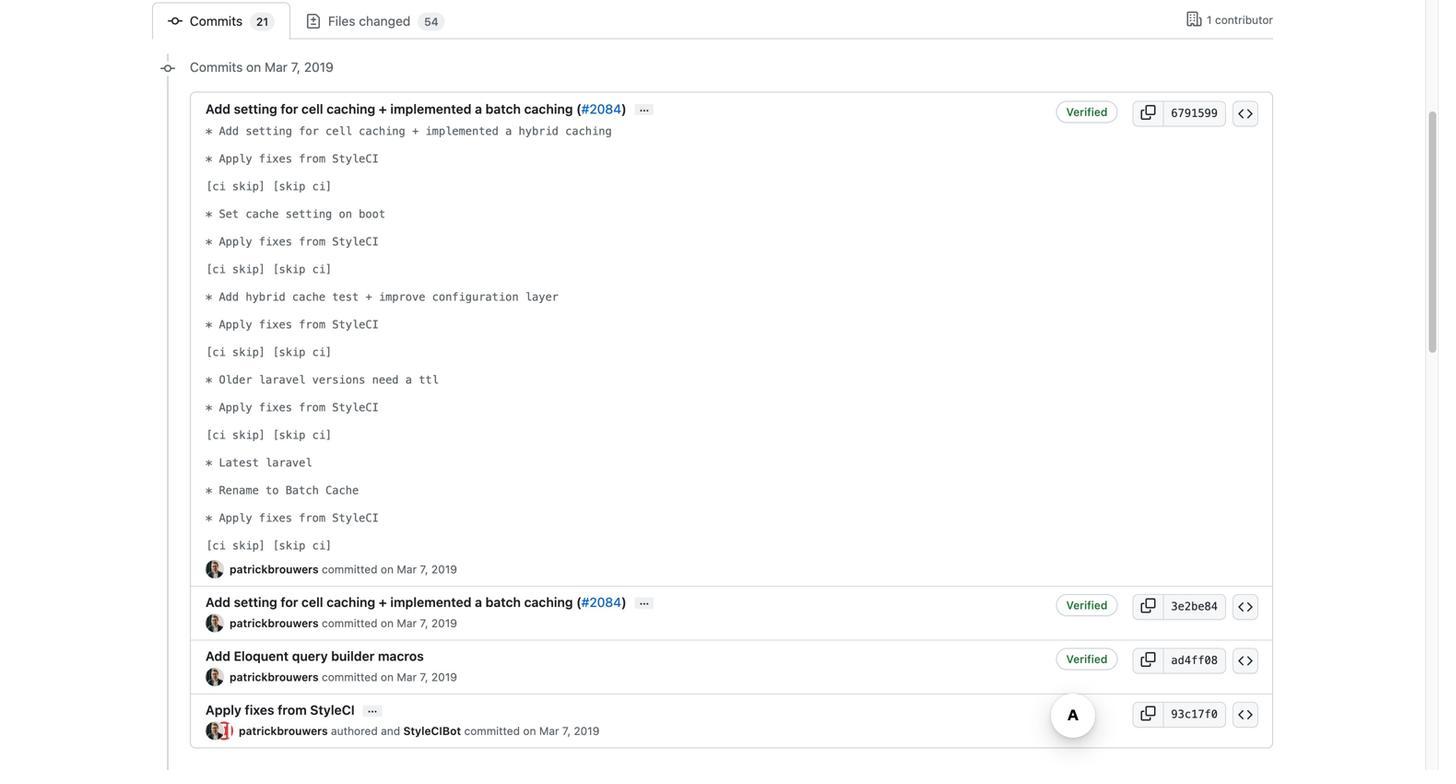 Task type: describe. For each thing, give the bounding box(es) containing it.
1 * from the top
[[206, 125, 212, 138]]

verified button for ad4ff08
[[1056, 649, 1118, 671]]

apply up set
[[219, 153, 252, 165]]

( for 6791599
[[576, 101, 582, 117]]

5 ci] from the top
[[312, 540, 332, 553]]

0 vertical spatial laravel
[[259, 374, 306, 387]]

4 * from the top
[[206, 236, 212, 248]]

code image for 3e2be84
[[1238, 600, 1253, 615]]

styleci up authored
[[310, 703, 355, 718]]

4 [skip from the top
[[272, 429, 306, 442]]

verified button for 6791599
[[1056, 101, 1118, 123]]

changed
[[359, 13, 411, 29]]

1 [ci from the top
[[206, 180, 226, 193]]

… button for 3e2be84
[[635, 595, 654, 609]]

verified for 6791599
[[1066, 106, 1108, 118]]

committed for @patrickbrouwers icon
[[322, 617, 378, 630]]

3 [ci from the top
[[206, 346, 226, 359]]

patrickbrouwers for @patrickbrouwers icon
[[230, 617, 319, 630]]

patrickbrouwers link down apply fixes from styleci link
[[239, 725, 328, 738]]

contributor
[[1215, 13, 1273, 26]]

ad4ff08
[[1171, 655, 1218, 668]]

rename
[[219, 485, 259, 497]]

latest
[[219, 457, 259, 470]]

implemented inside * add setting for cell caching + implemented a hybrid caching * apply fixes from styleci [ci skip] [skip ci] * set cache setting on boot * apply fixes from styleci [ci skip] [skip ci] * add hybrid cache test + improve configuration layer * apply fixes from styleci [ci skip] [skip ci] * older laravel versions need a ttl * apply fixes from styleci [ci skip] [skip ci] * latest laravel * rename to batch cache * apply fixes from styleci [ci skip] [skip ci]
[[425, 125, 499, 138]]

add setting for cell caching + implemented a batch caching ( #2084 ) for 6791599
[[206, 101, 627, 117]]

4 ci] from the top
[[312, 429, 332, 442]]

3e2be84 link
[[1163, 595, 1226, 621]]

add setting for cell caching + implemented a batch caching ( #2084 ) for 3e2be84
[[206, 595, 627, 610]]

styleci down test
[[332, 319, 379, 331]]

verified button for 3e2be84
[[1056, 595, 1118, 617]]

commits for commits on mar 7, 2019
[[190, 59, 243, 75]]

batch for 6791599
[[485, 101, 521, 117]]

1 vertical spatial cache
[[292, 291, 326, 304]]

organization image
[[1187, 12, 1202, 26]]

7, for @patrickbrouwers icon
[[420, 617, 428, 630]]

git commit image inside the compare stats element
[[168, 14, 183, 29]]

9 * from the top
[[206, 457, 212, 470]]

add setting for cell caching + implemented a batch caching ( link for 3e2be84
[[206, 595, 582, 610]]

1 patrickbrouwers committed on mar 7, 2019 from the top
[[230, 563, 457, 576]]

1 ci] from the top
[[312, 180, 332, 193]]

commits for commits
[[186, 13, 246, 29]]

… button for 6791599
[[635, 101, 654, 115]]

add setting for cell caching + implemented a batch caching ( link for 6791599
[[206, 101, 582, 117]]

10 * from the top
[[206, 485, 212, 497]]

3 * from the top
[[206, 208, 212, 221]]

batch for 3e2be84
[[485, 595, 521, 610]]

styleci down "cache"
[[332, 512, 379, 525]]

0 horizontal spatial cache
[[246, 208, 279, 221]]

) link for 3e2be84
[[621, 595, 627, 610]]

and
[[381, 725, 400, 738]]

6 * from the top
[[206, 319, 212, 331]]

#2084 link for 6791599
[[582, 101, 621, 117]]

) for 6791599
[[621, 101, 627, 117]]

… for 6791599
[[639, 101, 649, 114]]

patrickbrouwers authored and stylecibot committed on mar 7, 2019
[[239, 725, 600, 738]]

committed for second @patrickbrouwers image from the bottom of the page
[[322, 671, 378, 684]]

4 [ci from the top
[[206, 429, 226, 442]]

patrickbrouwers link for third @patrickbrouwers image from the bottom
[[230, 563, 319, 576]]

1 vertical spatial git commit image
[[160, 61, 175, 76]]

set
[[219, 208, 239, 221]]

3 skip] from the top
[[232, 346, 266, 359]]

21
[[256, 15, 268, 28]]

cell for 6791599
[[302, 101, 323, 117]]

copy the full sha image for 93c17f0
[[1141, 707, 1156, 721]]

3 [skip from the top
[[272, 346, 306, 359]]

committed right stylecibot
[[464, 725, 520, 738]]

2 ci] from the top
[[312, 263, 332, 276]]

patrickbrouwers committed on mar 7, 2019 for ad4ff08
[[230, 671, 457, 684]]

cell for 3e2be84
[[302, 595, 323, 610]]

1 skip] from the top
[[232, 180, 266, 193]]

commits on mar 7, 2019
[[190, 59, 334, 75]]

apply up @stylecibot 'icon'
[[206, 703, 241, 718]]

cell inside * add setting for cell caching + implemented a hybrid caching * apply fixes from styleci [ci skip] [skip ci] * set cache setting on boot * apply fixes from styleci [ci skip] [skip ci] * add hybrid cache test + improve configuration layer * apply fixes from styleci [ci skip] [skip ci] * older laravel versions need a ttl * apply fixes from styleci [ci skip] [skip ci] * latest laravel * rename to batch cache * apply fixes from styleci [ci skip] [skip ci]
[[326, 125, 352, 138]]

( for 3e2be84
[[576, 595, 582, 610]]

0 horizontal spatial hybrid
[[246, 291, 286, 304]]

stylecibot link
[[403, 725, 461, 738]]

apply fixes from styleci link
[[206, 703, 355, 718]]

7 * from the top
[[206, 374, 212, 387]]

… for 3e2be84
[[639, 595, 649, 607]]

2 code image from the top
[[1238, 708, 1253, 723]]

1       contributor
[[1204, 13, 1273, 26]]

file diff image
[[306, 14, 321, 29]]

code image for 6791599
[[1238, 106, 1253, 121]]

ttl
[[419, 374, 439, 387]]



Task type: vqa. For each thing, say whether or not it's contained in the screenshot.
the middle dot fill icon
no



Task type: locate. For each thing, give the bounding box(es) containing it.
committed up builder
[[322, 617, 378, 630]]

2 vertical spatial cell
[[302, 595, 323, 610]]

code image right 93c17f0 link
[[1238, 708, 1253, 723]]

4 skip] from the top
[[232, 429, 266, 442]]

older
[[219, 374, 252, 387]]

3e2be84
[[1171, 601, 1218, 614]]

configuration
[[432, 291, 519, 304]]

authored
[[331, 725, 378, 738]]

1 add setting for cell caching + implemented a batch caching ( link from the top
[[206, 101, 582, 117]]

[ci
[[206, 180, 226, 193], [206, 263, 226, 276], [206, 346, 226, 359], [206, 429, 226, 442], [206, 540, 226, 553]]

1 vertical spatial add setting for cell caching + implemented a batch caching ( #2084 )
[[206, 595, 627, 610]]

styleci up boot
[[332, 153, 379, 165]]

2 * from the top
[[206, 153, 212, 165]]

0 vertical spatial )
[[621, 101, 627, 117]]

verified
[[1066, 106, 1108, 118], [1066, 599, 1108, 612], [1066, 653, 1108, 666]]

0 vertical spatial copy the full sha image
[[1141, 599, 1156, 614]]

1 ) link from the top
[[621, 101, 627, 117]]

2 copy the full sha image from the top
[[1141, 707, 1156, 721]]

0 vertical spatial implemented
[[390, 101, 472, 117]]

0 vertical spatial cache
[[246, 208, 279, 221]]

3 verified from the top
[[1066, 653, 1108, 666]]

) link
[[621, 101, 627, 117], [621, 595, 627, 610]]

1
[[1207, 13, 1212, 26]]

[ci up older
[[206, 346, 226, 359]]

0 vertical spatial … button
[[635, 101, 654, 115]]

1 vertical spatial …
[[639, 595, 649, 607]]

2 add setting for cell caching + implemented a batch caching ( link from the top
[[206, 595, 582, 610]]

7,
[[291, 59, 301, 75], [420, 563, 428, 576], [420, 617, 428, 630], [420, 671, 428, 684], [562, 725, 571, 738]]

implemented for 3e2be84
[[390, 595, 472, 610]]

1 vertical spatial #2084
[[582, 595, 621, 610]]

patrickbrouwers link for second @patrickbrouwers image from the bottom of the page
[[230, 671, 319, 684]]

add setting for cell caching + implemented a batch caching ( link down changed
[[206, 101, 582, 117]]

mar
[[265, 59, 288, 75], [397, 563, 417, 576], [397, 617, 417, 630], [397, 671, 417, 684], [539, 725, 559, 738]]

0 vertical spatial @patrickbrouwers image
[[206, 561, 224, 579]]

batch
[[286, 485, 319, 497]]

stylecibot
[[403, 725, 461, 738]]

add setting for cell caching + implemented a batch caching ( link
[[206, 101, 582, 117], [206, 595, 582, 610]]

1 vertical spatial commits
[[190, 59, 243, 75]]

for for 6791599
[[281, 101, 298, 117]]

2019 for @patrickbrouwers icon
[[431, 617, 457, 630]]

54
[[424, 15, 439, 28]]

add
[[206, 101, 230, 117], [219, 125, 239, 138], [219, 291, 239, 304], [206, 595, 230, 610], [206, 649, 230, 664]]

improve
[[379, 291, 425, 304]]

2 verified from the top
[[1066, 599, 1108, 612]]

1 vertical spatial code image
[[1238, 600, 1253, 615]]

cache left test
[[292, 291, 326, 304]]

patrickbrouwers link for @patrickbrouwers icon
[[230, 617, 319, 630]]

committed for third @patrickbrouwers image from the bottom
[[322, 563, 378, 576]]

batch
[[485, 101, 521, 117], [485, 595, 521, 610]]

fixes
[[259, 153, 292, 165], [259, 236, 292, 248], [259, 319, 292, 331], [259, 402, 292, 414], [259, 512, 292, 525], [245, 703, 274, 718]]

skip] down rename
[[232, 540, 266, 553]]

patrickbrouwers committed on mar 7, 2019 down builder
[[230, 671, 457, 684]]

patrickbrouwers
[[230, 563, 319, 576], [230, 617, 319, 630], [230, 671, 319, 684], [239, 725, 328, 738]]

compare stats element
[[152, 2, 1178, 39]]

committed down "cache"
[[322, 563, 378, 576]]

add setting for cell caching + implemented a batch caching ( #2084 ) up macros
[[206, 595, 627, 610]]

1 vertical spatial ) link
[[621, 595, 627, 610]]

2019
[[304, 59, 334, 75], [431, 563, 457, 576], [431, 617, 457, 630], [431, 671, 457, 684], [574, 725, 600, 738]]

[ci down set
[[206, 263, 226, 276]]

1 ( from the top
[[576, 101, 582, 117]]

0 vertical spatial commits
[[186, 13, 246, 29]]

caching
[[327, 101, 375, 117], [524, 101, 573, 117], [359, 125, 405, 138], [565, 125, 612, 138], [327, 595, 375, 610], [524, 595, 573, 610]]

0 vertical spatial (
[[576, 101, 582, 117]]

2 vertical spatial … button
[[363, 702, 382, 717]]

[ci down rename
[[206, 540, 226, 553]]

1 ) from the top
[[621, 101, 627, 117]]

patrickbrouwers committed on mar 7, 2019 for 3e2be84
[[230, 617, 457, 630]]

for
[[281, 101, 298, 117], [299, 125, 319, 138], [281, 595, 298, 610]]

1 vertical spatial … button
[[635, 595, 654, 609]]

ci]
[[312, 180, 332, 193], [312, 263, 332, 276], [312, 346, 332, 359], [312, 429, 332, 442], [312, 540, 332, 553]]

@patrickbrouwers image down apply fixes from styleci link
[[206, 722, 224, 741]]

1 code image from the top
[[1238, 106, 1253, 121]]

0 vertical spatial verified button
[[1056, 101, 1118, 123]]

styleci down boot
[[332, 236, 379, 248]]

macros
[[378, 649, 424, 664]]

0 vertical spatial hybrid
[[519, 125, 559, 138]]

apply
[[219, 153, 252, 165], [219, 236, 252, 248], [219, 319, 252, 331], [219, 402, 252, 414], [219, 512, 252, 525], [206, 703, 241, 718]]

#2084 link
[[582, 101, 621, 117], [582, 595, 621, 610]]

1 copy the full sha image from the top
[[1141, 599, 1156, 614]]

1 vertical spatial verified
[[1066, 599, 1108, 612]]

1 vertical spatial implemented
[[425, 125, 499, 138]]

skip] down set
[[232, 263, 266, 276]]

)
[[621, 101, 627, 117], [621, 595, 627, 610]]

copy the full sha image
[[1141, 105, 1156, 120], [1141, 653, 1156, 668]]

add eloquent query builder macros
[[206, 649, 424, 664]]

8 * from the top
[[206, 402, 212, 414]]

0 vertical spatial batch
[[485, 101, 521, 117]]

patrickbrouwers committed on mar 7, 2019 down "cache"
[[230, 563, 457, 576]]

2 add setting for cell caching + implemented a batch caching ( #2084 ) from the top
[[206, 595, 627, 610]]

*
[[206, 125, 212, 138], [206, 153, 212, 165], [206, 208, 212, 221], [206, 236, 212, 248], [206, 291, 212, 304], [206, 319, 212, 331], [206, 374, 212, 387], [206, 402, 212, 414], [206, 457, 212, 470], [206, 485, 212, 497], [206, 512, 212, 525]]

6791599
[[1171, 107, 1218, 120]]

1 vertical spatial hybrid
[[246, 291, 286, 304]]

@patrickbrouwers image down @patrickbrouwers icon
[[206, 668, 224, 687]]

copy the full sha image left 3e2be84
[[1141, 599, 1156, 614]]

skip] up older
[[232, 346, 266, 359]]

from
[[299, 153, 326, 165], [299, 236, 326, 248], [299, 319, 326, 331], [299, 402, 326, 414], [299, 512, 326, 525], [278, 703, 307, 718]]

cache right set
[[246, 208, 279, 221]]

…
[[639, 101, 649, 114], [639, 595, 649, 607], [368, 702, 377, 715]]

patrickbrouwers committed on mar 7, 2019
[[230, 563, 457, 576], [230, 617, 457, 630], [230, 671, 457, 684]]

2 [skip from the top
[[272, 263, 306, 276]]

0 vertical spatial code image
[[1238, 106, 1253, 121]]

3 ci] from the top
[[312, 346, 332, 359]]

cell
[[302, 101, 323, 117], [326, 125, 352, 138], [302, 595, 323, 610]]

cache
[[246, 208, 279, 221], [292, 291, 326, 304]]

2 @patrickbrouwers image from the top
[[206, 668, 224, 687]]

1 vertical spatial laravel
[[266, 457, 312, 470]]

+
[[379, 101, 387, 117], [412, 125, 419, 138], [365, 291, 372, 304], [379, 595, 387, 610]]

patrickbrouwers for second @patrickbrouwers image from the bottom of the page
[[230, 671, 319, 684]]

3 verified button from the top
[[1056, 649, 1118, 671]]

implemented for 6791599
[[390, 101, 472, 117]]

93c17f0
[[1171, 709, 1218, 721]]

1 vertical spatial for
[[299, 125, 319, 138]]

code image right 3e2be84 link
[[1238, 600, 1253, 615]]

2 ( from the top
[[576, 595, 582, 610]]

skip] up 'latest'
[[232, 429, 266, 442]]

verified for 3e2be84
[[1066, 599, 1108, 612]]

to
[[266, 485, 279, 497]]

0 vertical spatial add setting for cell caching + implemented a batch caching ( link
[[206, 101, 582, 117]]

verified button
[[1056, 101, 1118, 123], [1056, 595, 1118, 617], [1056, 649, 1118, 671]]

) link for 6791599
[[621, 101, 627, 117]]

copy the full sha image left ad4ff08
[[1141, 653, 1156, 668]]

laravel right older
[[259, 374, 306, 387]]

add eloquent query builder macros link
[[206, 649, 424, 664]]

2 #2084 link from the top
[[582, 595, 621, 610]]

1 vertical spatial copy the full sha image
[[1141, 653, 1156, 668]]

add setting for cell caching + implemented a batch caching ( #2084 ) down 54
[[206, 101, 627, 117]]

patrickbrouwers committed on mar 7, 2019 up builder
[[230, 617, 457, 630]]

1 vertical spatial add setting for cell caching + implemented a batch caching ( link
[[206, 595, 582, 610]]

apply up older
[[219, 319, 252, 331]]

0 vertical spatial …
[[639, 101, 649, 114]]

0 vertical spatial verified
[[1066, 106, 1108, 118]]

git commit image
[[168, 14, 183, 29], [160, 61, 175, 76]]

apply down older
[[219, 402, 252, 414]]

0 vertical spatial patrickbrouwers committed on mar 7, 2019
[[230, 563, 457, 576]]

[ci up set
[[206, 180, 226, 193]]

files changed
[[325, 13, 414, 29]]

5 [ci from the top
[[206, 540, 226, 553]]

implemented
[[390, 101, 472, 117], [425, 125, 499, 138], [390, 595, 472, 610]]

layer
[[525, 291, 559, 304]]

patrickbrouwers up eloquent
[[230, 617, 319, 630]]

laravel
[[259, 374, 306, 387], [266, 457, 312, 470]]

1 vertical spatial patrickbrouwers committed on mar 7, 2019
[[230, 617, 457, 630]]

2 patrickbrouwers committed on mar 7, 2019 from the top
[[230, 617, 457, 630]]

committed down builder
[[322, 671, 378, 684]]

commits inside the compare stats element
[[186, 13, 246, 29]]

apply fixes from styleci
[[206, 703, 355, 718]]

#2084
[[582, 101, 621, 117], [582, 595, 621, 610]]

1 verified button from the top
[[1056, 101, 1118, 123]]

1 verified from the top
[[1066, 106, 1108, 118]]

3 @patrickbrouwers image from the top
[[206, 722, 224, 741]]

1 @patrickbrouwers image from the top
[[206, 561, 224, 579]]

2 code image from the top
[[1238, 600, 1253, 615]]

cache
[[326, 485, 359, 497]]

0 vertical spatial ) link
[[621, 101, 627, 117]]

add setting for cell caching + implemented a batch caching ( #2084 )
[[206, 101, 627, 117], [206, 595, 627, 610]]

2 [ci from the top
[[206, 263, 226, 276]]

builder
[[331, 649, 375, 664]]

0 vertical spatial #2084
[[582, 101, 621, 117]]

1 copy the full sha image from the top
[[1141, 105, 1156, 120]]

test
[[332, 291, 359, 304]]

skip]
[[232, 180, 266, 193], [232, 263, 266, 276], [232, 346, 266, 359], [232, 429, 266, 442], [232, 540, 266, 553]]

3 patrickbrouwers committed on mar 7, 2019 from the top
[[230, 671, 457, 684]]

for inside * add setting for cell caching + implemented a hybrid caching * apply fixes from styleci [ci skip] [skip ci] * set cache setting on boot * apply fixes from styleci [ci skip] [skip ci] * add hybrid cache test + improve configuration layer * apply fixes from styleci [ci skip] [skip ci] * older laravel versions need a ttl * apply fixes from styleci [ci skip] [skip ci] * latest laravel * rename to batch cache * apply fixes from styleci [ci skip] [skip ci]
[[299, 125, 319, 138]]

2 batch from the top
[[485, 595, 521, 610]]

hybrid
[[519, 125, 559, 138], [246, 291, 286, 304]]

patrickbrouwers down apply fixes from styleci link
[[239, 725, 328, 738]]

patrickbrouwers link down eloquent
[[230, 671, 319, 684]]

@stylecibot image
[[215, 722, 233, 741]]

#2084 for 6791599
[[582, 101, 621, 117]]

ad4ff08 link
[[1163, 649, 1226, 674]]

code image right 6791599 link
[[1238, 106, 1253, 121]]

#2084 link for 3e2be84
[[582, 595, 621, 610]]

verified for ad4ff08
[[1066, 653, 1108, 666]]

@patrickbrouwers image
[[206, 615, 224, 633]]

code image right ad4ff08 link
[[1238, 654, 1253, 669]]

2 vertical spatial patrickbrouwers committed on mar 7, 2019
[[230, 671, 457, 684]]

(
[[576, 101, 582, 117], [576, 595, 582, 610]]

1 #2084 from the top
[[582, 101, 621, 117]]

patrickbrouwers down to
[[230, 563, 319, 576]]

1 horizontal spatial hybrid
[[519, 125, 559, 138]]

commits
[[186, 13, 246, 29], [190, 59, 243, 75]]

apply down set
[[219, 236, 252, 248]]

… button
[[635, 101, 654, 115], [635, 595, 654, 609], [363, 702, 382, 717]]

#2084 for 3e2be84
[[582, 595, 621, 610]]

a
[[475, 101, 482, 117], [505, 125, 512, 138], [405, 374, 412, 387], [475, 595, 482, 610]]

code image
[[1238, 654, 1253, 669], [1238, 708, 1253, 723]]

files
[[328, 13, 355, 29]]

2 vertical spatial verified button
[[1056, 649, 1118, 671]]

copy the full sha image for 6791599
[[1141, 105, 1156, 120]]

2 verified button from the top
[[1056, 595, 1118, 617]]

2 vertical spatial for
[[281, 595, 298, 610]]

) for 3e2be84
[[621, 595, 627, 610]]

1 vertical spatial copy the full sha image
[[1141, 707, 1156, 721]]

patrickbrouwers down eloquent
[[230, 671, 319, 684]]

2019 for third @patrickbrouwers image from the bottom
[[431, 563, 457, 576]]

skip] up set
[[232, 180, 266, 193]]

1 add setting for cell caching + implemented a batch caching ( #2084 ) from the top
[[206, 101, 627, 117]]

eloquent
[[234, 649, 289, 664]]

@patrickbrouwers image up @patrickbrouwers icon
[[206, 561, 224, 579]]

setting
[[234, 101, 277, 117], [246, 125, 292, 138], [286, 208, 332, 221], [234, 595, 277, 610]]

11 * from the top
[[206, 512, 212, 525]]

patrickbrouwers link up eloquent
[[230, 617, 319, 630]]

5 * from the top
[[206, 291, 212, 304]]

0 vertical spatial code image
[[1238, 654, 1253, 669]]

1 vertical spatial @patrickbrouwers image
[[206, 668, 224, 687]]

6791599 link
[[1163, 101, 1226, 127]]

1 batch from the top
[[485, 101, 521, 117]]

1 [skip from the top
[[272, 180, 306, 193]]

0 vertical spatial copy the full sha image
[[1141, 105, 1156, 120]]

2 ) link from the top
[[621, 595, 627, 610]]

1 horizontal spatial cache
[[292, 291, 326, 304]]

1 vertical spatial #2084 link
[[582, 595, 621, 610]]

add setting for cell caching + implemented a batch caching ( link up macros
[[206, 595, 582, 610]]

1 vertical spatial (
[[576, 595, 582, 610]]

query
[[292, 649, 328, 664]]

patrickbrouwers for third @patrickbrouwers image from the bottom
[[230, 563, 319, 576]]

for for 3e2be84
[[281, 595, 298, 610]]

[ci up 'latest'
[[206, 429, 226, 442]]

93c17f0 link
[[1163, 703, 1226, 728]]

patrickbrouwers link
[[230, 563, 319, 576], [230, 617, 319, 630], [230, 671, 319, 684], [239, 725, 328, 738]]

copy the full sha image
[[1141, 599, 1156, 614], [1141, 707, 1156, 721]]

2019 for second @patrickbrouwers image from the bottom of the page
[[431, 671, 457, 684]]

0 vertical spatial for
[[281, 101, 298, 117]]

2 ) from the top
[[621, 595, 627, 610]]

0 vertical spatial cell
[[302, 101, 323, 117]]

2 skip] from the top
[[232, 263, 266, 276]]

2 vertical spatial implemented
[[390, 595, 472, 610]]

2 vertical spatial verified
[[1066, 653, 1108, 666]]

versions
[[312, 374, 365, 387]]

code image
[[1238, 106, 1253, 121], [1238, 600, 1253, 615]]

@patrickbrouwers image
[[206, 561, 224, 579], [206, 668, 224, 687], [206, 722, 224, 741]]

5 skip] from the top
[[232, 540, 266, 553]]

committed
[[322, 563, 378, 576], [322, 617, 378, 630], [322, 671, 378, 684], [464, 725, 520, 738]]

on inside * add setting for cell caching + implemented a hybrid caching * apply fixes from styleci [ci skip] [skip ci] * set cache setting on boot * apply fixes from styleci [ci skip] [skip ci] * add hybrid cache test + improve configuration layer * apply fixes from styleci [ci skip] [skip ci] * older laravel versions need a ttl * apply fixes from styleci [ci skip] [skip ci] * latest laravel * rename to batch cache * apply fixes from styleci [ci skip] [skip ci]
[[339, 208, 352, 221]]

on
[[246, 59, 261, 75], [339, 208, 352, 221], [381, 563, 394, 576], [381, 617, 394, 630], [381, 671, 394, 684], [523, 725, 536, 738]]

copy the full sha image left the 93c17f0
[[1141, 707, 1156, 721]]

0 vertical spatial git commit image
[[168, 14, 183, 29]]

styleci down versions
[[332, 402, 379, 414]]

5 [skip from the top
[[272, 540, 306, 553]]

2 vertical spatial @patrickbrouwers image
[[206, 722, 224, 741]]

1 code image from the top
[[1238, 654, 1253, 669]]

1 #2084 link from the top
[[582, 101, 621, 117]]

1 vertical spatial verified button
[[1056, 595, 1118, 617]]

boot
[[359, 208, 385, 221]]

2 #2084 from the top
[[582, 595, 621, 610]]

need
[[372, 374, 399, 387]]

[skip
[[272, 180, 306, 193], [272, 263, 306, 276], [272, 346, 306, 359], [272, 429, 306, 442], [272, 540, 306, 553]]

apply down rename
[[219, 512, 252, 525]]

1 vertical spatial batch
[[485, 595, 521, 610]]

copy the full sha image for 3e2be84
[[1141, 599, 1156, 614]]

copy the full sha image left 6791599
[[1141, 105, 1156, 120]]

copy the full sha image for ad4ff08
[[1141, 653, 1156, 668]]

1 vertical spatial )
[[621, 595, 627, 610]]

patrickbrouwers link down to
[[230, 563, 319, 576]]

2 copy the full sha image from the top
[[1141, 653, 1156, 668]]

laravel up batch
[[266, 457, 312, 470]]

0 vertical spatial add setting for cell caching + implemented a batch caching ( #2084 )
[[206, 101, 627, 117]]

* add setting for cell caching + implemented a hybrid caching * apply fixes from styleci [ci skip] [skip ci] * set cache setting on boot * apply fixes from styleci [ci skip] [skip ci] * add hybrid cache test + improve configuration layer * apply fixes from styleci [ci skip] [skip ci] * older laravel versions need a ttl * apply fixes from styleci [ci skip] [skip ci] * latest laravel * rename to batch cache * apply fixes from styleci [ci skip] [skip ci]
[[206, 125, 612, 553]]

1 vertical spatial code image
[[1238, 708, 1253, 723]]

7, for second @patrickbrouwers image from the bottom of the page
[[420, 671, 428, 684]]

7, for third @patrickbrouwers image from the bottom
[[420, 563, 428, 576]]

styleci
[[332, 153, 379, 165], [332, 236, 379, 248], [332, 319, 379, 331], [332, 402, 379, 414], [332, 512, 379, 525], [310, 703, 355, 718]]

2 vertical spatial …
[[368, 702, 377, 715]]

1 vertical spatial cell
[[326, 125, 352, 138]]

0 vertical spatial #2084 link
[[582, 101, 621, 117]]



